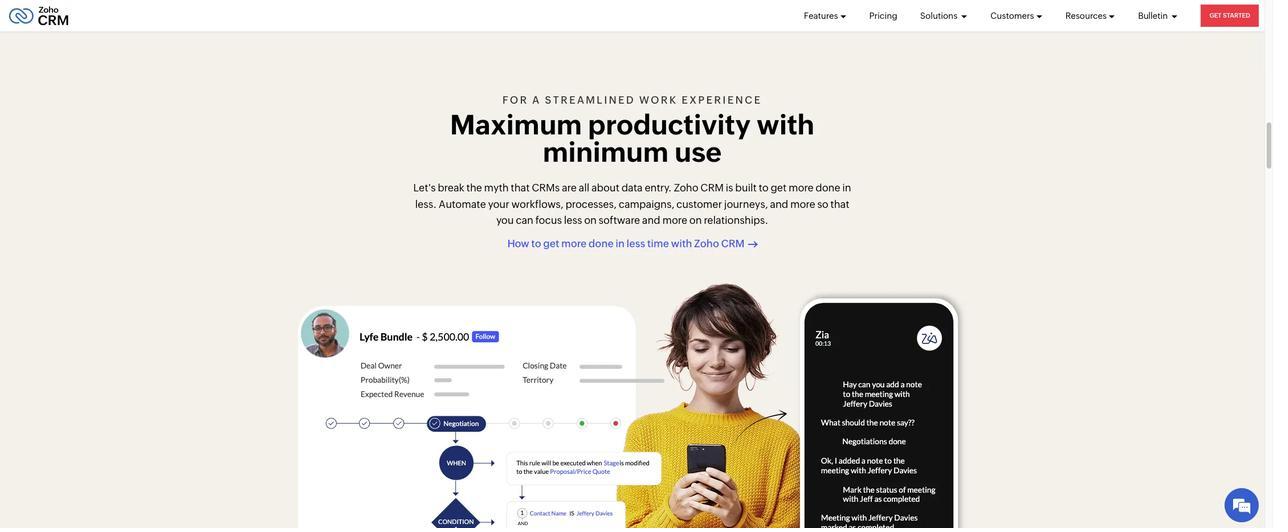 Task type: describe. For each thing, give the bounding box(es) containing it.
is
[[726, 182, 733, 194]]

maximum
[[450, 109, 582, 141]]

0 horizontal spatial and
[[642, 215, 661, 227]]

work
[[639, 94, 678, 106]]

1 horizontal spatial and
[[770, 198, 789, 210]]

1 vertical spatial in
[[616, 238, 625, 250]]

to inside is built to get more done in less. automate your workflows, processes, campaigns, customer journeys, and more so that you can focus less on software and more on relationships.
[[759, 182, 769, 194]]

more right built
[[789, 182, 814, 194]]

for a streamlined work experience maximum productivity with minimum use
[[450, 94, 815, 168]]

resources
[[1066, 11, 1107, 20]]

for
[[503, 94, 529, 106]]

campaigns,
[[619, 198, 675, 210]]

0 horizontal spatial done
[[589, 238, 614, 250]]

0 vertical spatial zoho
[[674, 182, 699, 194]]

focus
[[536, 215, 562, 227]]

journeys,
[[724, 198, 768, 210]]

relationships.
[[704, 215, 768, 227]]

less inside is built to get more done in less. automate your workflows, processes, campaigns, customer journeys, and more so that you can focus less on software and more on relationships.
[[564, 215, 582, 227]]

zia voice image
[[792, 290, 967, 528]]

resources link
[[1066, 0, 1116, 31]]

time
[[647, 238, 669, 250]]

1 vertical spatial with
[[671, 238, 692, 250]]

0 vertical spatial crm
[[701, 182, 724, 194]]

how
[[508, 238, 530, 250]]

zoho crm logo image
[[9, 3, 69, 28]]

automate
[[439, 198, 486, 210]]

with inside 'for a streamlined work experience maximum productivity with minimum use'
[[757, 109, 815, 141]]

in inside is built to get more done in less. automate your workflows, processes, campaigns, customer journeys, and more so that you can focus less on software and more on relationships.
[[843, 182, 851, 194]]

done inside is built to get more done in less. automate your workflows, processes, campaigns, customer journeys, and more so that you can focus less on software and more on relationships.
[[816, 182, 841, 194]]

more left so on the right of page
[[791, 198, 816, 210]]

customer
[[677, 198, 722, 210]]

break
[[438, 182, 465, 194]]

about
[[592, 182, 620, 194]]

1 vertical spatial crm
[[721, 238, 745, 250]]

get
[[1210, 12, 1222, 19]]

you
[[496, 215, 514, 227]]

a
[[532, 94, 541, 106]]

all
[[579, 182, 590, 194]]

get started
[[1210, 12, 1251, 19]]

1 vertical spatial zoho
[[694, 238, 719, 250]]

can
[[516, 215, 534, 227]]



Task type: locate. For each thing, give the bounding box(es) containing it.
let's
[[413, 182, 436, 194]]

0 horizontal spatial less
[[564, 215, 582, 227]]

solutions
[[920, 11, 960, 20]]

your
[[488, 198, 510, 210]]

and down campaigns, at the top of page
[[642, 215, 661, 227]]

more
[[789, 182, 814, 194], [791, 198, 816, 210], [663, 215, 688, 227], [561, 238, 587, 250]]

started
[[1223, 12, 1251, 19]]

0 horizontal spatial get
[[543, 238, 560, 250]]

data
[[622, 182, 643, 194]]

1 vertical spatial less
[[627, 238, 645, 250]]

entry.
[[645, 182, 672, 194]]

1 horizontal spatial that
[[831, 198, 850, 210]]

more down focus
[[561, 238, 587, 250]]

0 vertical spatial in
[[843, 182, 851, 194]]

pricing
[[870, 11, 898, 20]]

bulletin
[[1138, 11, 1170, 20]]

0 vertical spatial done
[[816, 182, 841, 194]]

1 horizontal spatial get
[[771, 182, 787, 194]]

0 vertical spatial less
[[564, 215, 582, 227]]

done
[[816, 182, 841, 194], [589, 238, 614, 250]]

in
[[843, 182, 851, 194], [616, 238, 625, 250]]

software
[[599, 215, 640, 227]]

on
[[584, 215, 597, 227], [690, 215, 702, 227]]

and
[[770, 198, 789, 210], [642, 215, 661, 227]]

0 vertical spatial get
[[771, 182, 787, 194]]

0 horizontal spatial to
[[531, 238, 541, 250]]

1 horizontal spatial to
[[759, 182, 769, 194]]

to
[[759, 182, 769, 194], [531, 238, 541, 250]]

crm home banner image
[[616, 280, 809, 528]]

2 on from the left
[[690, 215, 702, 227]]

done up so on the right of page
[[816, 182, 841, 194]]

let's break the myth that crms are all about data entry. zoho crm
[[413, 182, 724, 194]]

1 horizontal spatial in
[[843, 182, 851, 194]]

get
[[771, 182, 787, 194], [543, 238, 560, 250]]

0 vertical spatial with
[[757, 109, 815, 141]]

myth
[[484, 182, 509, 194]]

on down customer
[[690, 215, 702, 227]]

1 horizontal spatial on
[[690, 215, 702, 227]]

0 vertical spatial to
[[759, 182, 769, 194]]

zoho
[[674, 182, 699, 194], [694, 238, 719, 250]]

is built to get more done in less. automate your workflows, processes, campaigns, customer journeys, and more so that you can focus less on software and more on relationships.
[[415, 182, 851, 227]]

to right built
[[759, 182, 769, 194]]

features link
[[804, 0, 847, 31]]

less down processes,
[[564, 215, 582, 227]]

1 horizontal spatial with
[[757, 109, 815, 141]]

that
[[511, 182, 530, 194], [831, 198, 850, 210]]

crm down 'relationships.'
[[721, 238, 745, 250]]

1 vertical spatial and
[[642, 215, 661, 227]]

use
[[675, 136, 722, 168]]

so
[[818, 198, 829, 210]]

0 horizontal spatial on
[[584, 215, 597, 227]]

experience
[[682, 94, 762, 106]]

customers
[[991, 11, 1034, 20]]

solutions link
[[920, 0, 968, 31]]

streamlined
[[545, 94, 636, 106]]

1 vertical spatial get
[[543, 238, 560, 250]]

1 horizontal spatial done
[[816, 182, 841, 194]]

get down focus
[[543, 238, 560, 250]]

processes,
[[566, 198, 617, 210]]

to right how
[[531, 238, 541, 250]]

minimum
[[543, 136, 669, 168]]

more up time on the right of the page
[[663, 215, 688, 227]]

less.
[[415, 198, 437, 210]]

zoho up customer
[[674, 182, 699, 194]]

crm left is
[[701, 182, 724, 194]]

0 horizontal spatial in
[[616, 238, 625, 250]]

pricing link
[[870, 0, 898, 31]]

on down processes,
[[584, 215, 597, 227]]

less
[[564, 215, 582, 227], [627, 238, 645, 250]]

done down the software
[[589, 238, 614, 250]]

0 vertical spatial that
[[511, 182, 530, 194]]

that inside is built to get more done in less. automate your workflows, processes, campaigns, customer journeys, and more so that you can focus less on software and more on relationships.
[[831, 198, 850, 210]]

0 vertical spatial and
[[770, 198, 789, 210]]

deal card image
[[298, 306, 665, 528]]

less left time on the right of the page
[[627, 238, 645, 250]]

get started link
[[1201, 5, 1259, 27]]

and right the journeys,
[[770, 198, 789, 210]]

the
[[467, 182, 482, 194]]

built
[[735, 182, 757, 194]]

1 vertical spatial that
[[831, 198, 850, 210]]

1 vertical spatial done
[[589, 238, 614, 250]]

1 vertical spatial to
[[531, 238, 541, 250]]

features
[[804, 11, 838, 20]]

get inside is built to get more done in less. automate your workflows, processes, campaigns, customer journeys, and more so that you can focus less on software and more on relationships.
[[771, 182, 787, 194]]

that right so on the right of page
[[831, 198, 850, 210]]

0 horizontal spatial with
[[671, 238, 692, 250]]

1 horizontal spatial less
[[627, 238, 645, 250]]

get right built
[[771, 182, 787, 194]]

workflows,
[[512, 198, 564, 210]]

productivity
[[588, 109, 751, 141]]

1 on from the left
[[584, 215, 597, 227]]

crms
[[532, 182, 560, 194]]

that up the workflows,
[[511, 182, 530, 194]]

crm
[[701, 182, 724, 194], [721, 238, 745, 250]]

0 horizontal spatial that
[[511, 182, 530, 194]]

workflow image
[[498, 444, 720, 528]]

how to get more done in less time with zoho crm
[[508, 238, 745, 250]]

with
[[757, 109, 815, 141], [671, 238, 692, 250]]

are
[[562, 182, 577, 194]]

zoho down 'relationships.'
[[694, 238, 719, 250]]

bulletin link
[[1138, 0, 1179, 31]]



Task type: vqa. For each thing, say whether or not it's contained in the screenshot.
Jeremy Miller icon
no



